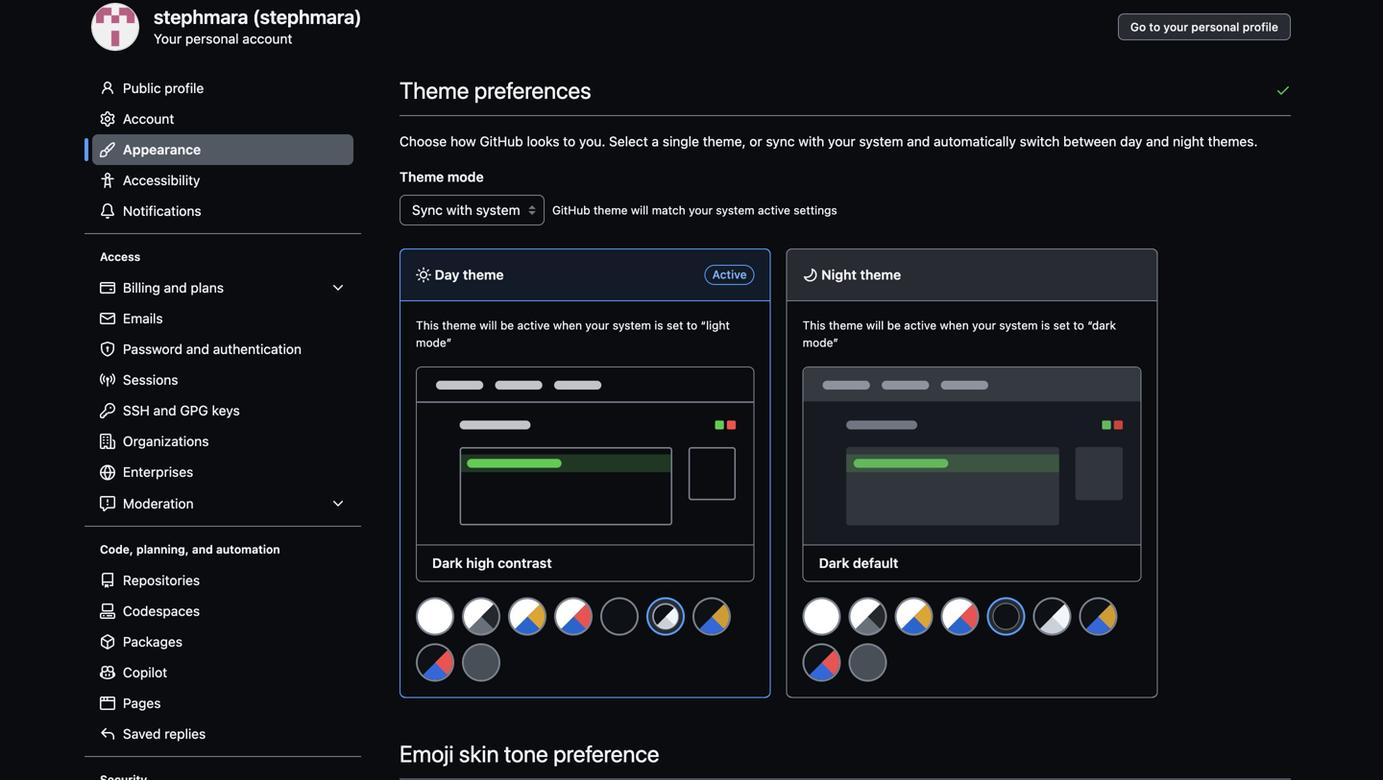 Task type: locate. For each thing, give the bounding box(es) containing it.
sessions
[[123, 372, 178, 388]]

authentication
[[213, 341, 302, 357]]

this down sun image
[[416, 319, 439, 332]]

billing
[[123, 280, 160, 296]]

github
[[480, 134, 523, 149], [552, 204, 590, 217]]

0 vertical spatial profile
[[1243, 20, 1278, 34]]

this inside this theme will be active when your system is set to "dark mode"
[[803, 319, 826, 332]]

to inside this theme will be active when your system is set to "light mode"
[[687, 319, 698, 332]]

emoji skin tone preference
[[400, 741, 659, 768]]

personal right go
[[1191, 20, 1240, 34]]

organization image
[[100, 434, 115, 450]]

dark protanopia & deuteranopia image
[[693, 598, 731, 636], [1079, 598, 1118, 636]]

match
[[652, 204, 686, 217]]

is left "light in the top of the page
[[654, 319, 663, 332]]

preferences
[[474, 77, 591, 104]]

password and authentication link
[[92, 334, 353, 365]]

dark high contrast image right light tritanopia image
[[653, 605, 678, 630]]

be inside this theme will be active when your system is set to "light mode"
[[500, 319, 514, 332]]

theme for day theme
[[463, 267, 504, 283]]

dark
[[432, 556, 463, 572], [819, 556, 849, 572]]

system
[[859, 134, 903, 149], [716, 204, 755, 217], [613, 319, 651, 332], [999, 319, 1038, 332]]

dark default image
[[600, 598, 639, 636], [994, 605, 1019, 630]]

1 horizontal spatial dark
[[819, 556, 849, 572]]

this inside this theme will be active when your system is set to "light mode"
[[416, 319, 439, 332]]

0 horizontal spatial this
[[416, 319, 439, 332]]

and right "ssh"
[[153, 403, 176, 419]]

1 when from the left
[[553, 319, 582, 332]]

0 horizontal spatial active
[[517, 319, 550, 332]]

and right day
[[1146, 134, 1169, 149]]

when inside this theme will be active when your system is set to "light mode"
[[553, 319, 582, 332]]

active
[[758, 204, 790, 217], [517, 319, 550, 332], [904, 319, 937, 332]]

0 horizontal spatial when
[[553, 319, 582, 332]]

theme inside this theme will be active when your system is set to "light mode"
[[442, 319, 476, 332]]

bell image
[[100, 204, 115, 219]]

set inside this theme will be active when your system is set to "light mode"
[[667, 319, 683, 332]]

0 horizontal spatial dark
[[432, 556, 463, 572]]

ssh
[[123, 403, 150, 419]]

dark default image right light tritanopia image
[[600, 598, 639, 636]]

1 be from the left
[[500, 319, 514, 332]]

saved
[[123, 727, 161, 742]]

to
[[1149, 20, 1160, 34], [563, 134, 576, 149], [687, 319, 698, 332], [1073, 319, 1084, 332]]

billing and plans
[[123, 280, 224, 296]]

password
[[123, 341, 183, 357]]

and
[[907, 134, 930, 149], [1146, 134, 1169, 149], [164, 280, 187, 296], [186, 341, 209, 357], [153, 403, 176, 419], [192, 543, 213, 557]]

1 horizontal spatial when
[[940, 319, 969, 332]]

github theme will match your system active settings
[[552, 204, 837, 217]]

0 horizontal spatial dark high contrast image
[[653, 605, 678, 630]]

dark default image for dark high contrast
[[600, 598, 639, 636]]

mode" for dark high contrast
[[416, 336, 452, 350]]

mode" inside this theme will be active when your system is set to "dark mode"
[[803, 336, 838, 350]]

will down night theme in the right top of the page
[[866, 319, 884, 332]]

and up repositories link
[[192, 543, 213, 557]]

2 horizontal spatial active
[[904, 319, 937, 332]]

active inside this theme will be active when your system is set to "dark mode"
[[904, 319, 937, 332]]

2 when from the left
[[940, 319, 969, 332]]

0 horizontal spatial personal
[[185, 31, 239, 47]]

1 theme from the top
[[400, 77, 469, 104]]

2 be from the left
[[887, 319, 901, 332]]

1 horizontal spatial light protanopia & deuteranopia image
[[895, 598, 933, 636]]

when
[[553, 319, 582, 332], [940, 319, 969, 332]]

this for dark default
[[803, 319, 826, 332]]

saved replies link
[[92, 719, 353, 750]]

light default image up dark tritanopia image
[[803, 598, 841, 636]]

go to your personal profile link
[[1118, 13, 1291, 40]]

1 horizontal spatial profile
[[1243, 20, 1278, 34]]

1 horizontal spatial light default image
[[803, 598, 841, 636]]

light default image
[[416, 598, 454, 636], [803, 598, 841, 636]]

0 horizontal spatial mode"
[[416, 336, 452, 350]]

mode" down sun image
[[416, 336, 452, 350]]

2 dark from the left
[[819, 556, 849, 572]]

1 dark protanopia & deuteranopia image from the left
[[693, 598, 731, 636]]

1 mode" from the left
[[416, 336, 452, 350]]

set left "dark
[[1053, 319, 1070, 332]]

dark left the default
[[819, 556, 849, 572]]

2 mode" from the left
[[803, 336, 838, 350]]

2 light default image from the left
[[803, 598, 841, 636]]

and left automatically
[[907, 134, 930, 149]]

theme right night
[[860, 267, 901, 283]]

dark tritanopia image
[[416, 644, 454, 682]]

1 horizontal spatial is
[[1041, 319, 1050, 332]]

@stephmara image
[[92, 4, 138, 50]]

will for dark high contrast
[[480, 319, 497, 332]]

will inside this theme will be active when your system is set to "light mode"
[[480, 319, 497, 332]]

1 horizontal spatial dark protanopia & deuteranopia image
[[1079, 598, 1118, 636]]

to left "light in the top of the page
[[687, 319, 698, 332]]

set for dark high contrast
[[667, 319, 683, 332]]

set
[[667, 319, 683, 332], [1053, 319, 1070, 332]]

dark high contrast image
[[1033, 598, 1072, 636], [653, 605, 678, 630]]

1 horizontal spatial set
[[1053, 319, 1070, 332]]

0 horizontal spatial profile
[[165, 80, 204, 96]]

sync
[[766, 134, 795, 149]]

stephmara
[[154, 5, 248, 28]]

2 dark protanopia & deuteranopia image from the left
[[1079, 598, 1118, 636]]

day
[[1120, 134, 1142, 149]]

github right how
[[480, 134, 523, 149]]

organizations
[[123, 434, 209, 450]]

high
[[466, 556, 494, 572]]

2 theme from the top
[[400, 169, 444, 185]]

single
[[663, 134, 699, 149]]

gpg
[[180, 403, 208, 419]]

1 set from the left
[[667, 319, 683, 332]]

light protanopia & deuteranopia image
[[508, 598, 547, 636], [895, 598, 933, 636]]

1 horizontal spatial active
[[758, 204, 790, 217]]

mode"
[[416, 336, 452, 350], [803, 336, 838, 350]]

1 horizontal spatial this
[[803, 319, 826, 332]]

light default image for dark default
[[803, 598, 841, 636]]

light high contrast image
[[462, 598, 500, 636]]

profile
[[1243, 20, 1278, 34], [165, 80, 204, 96]]

enterprises
[[123, 464, 193, 480]]

active inside this theme will be active when your system is set to "light mode"
[[517, 319, 550, 332]]

1 vertical spatial theme
[[400, 169, 444, 185]]

0 horizontal spatial github
[[480, 134, 523, 149]]

1 is from the left
[[654, 319, 663, 332]]

light protanopia & deuteranopia image for dark high contrast
[[508, 598, 547, 636]]

profile up check image
[[1243, 20, 1278, 34]]

1 light protanopia & deuteranopia image from the left
[[508, 598, 547, 636]]

system left "dark
[[999, 319, 1038, 332]]

check image
[[1276, 83, 1291, 98]]

to left you.
[[563, 134, 576, 149]]

0 horizontal spatial set
[[667, 319, 683, 332]]

paintbrush image
[[100, 142, 115, 158]]

be
[[500, 319, 514, 332], [887, 319, 901, 332]]

1 horizontal spatial be
[[887, 319, 901, 332]]

0 horizontal spatial be
[[500, 319, 514, 332]]

is for dark high contrast
[[654, 319, 663, 332]]

theme for this theme will be active when your system is set to "dark mode"
[[829, 319, 863, 332]]

2 this from the left
[[803, 319, 826, 332]]

globe image
[[100, 465, 115, 481]]

is left "dark
[[1041, 319, 1050, 332]]

light protanopia & deuteranopia image right light high contrast image
[[508, 598, 547, 636]]

when inside this theme will be active when your system is set to "dark mode"
[[940, 319, 969, 332]]

access list
[[92, 273, 353, 520]]

is
[[654, 319, 663, 332], [1041, 319, 1050, 332]]

a
[[652, 134, 659, 149]]

theme down day theme
[[442, 319, 476, 332]]

1 dark from the left
[[432, 556, 463, 572]]

2 set from the left
[[1053, 319, 1070, 332]]

1 light default image from the left
[[416, 598, 454, 636]]

appearance
[[123, 142, 201, 158]]

be down night theme in the right top of the page
[[887, 319, 901, 332]]

personal inside stephmara (stephmara) your personal account
[[185, 31, 239, 47]]

2 light protanopia & deuteranopia image from the left
[[895, 598, 933, 636]]

set inside this theme will be active when your system is set to "dark mode"
[[1053, 319, 1070, 332]]

emails
[[123, 311, 163, 327]]

1 vertical spatial github
[[552, 204, 590, 217]]

dark for dark default
[[819, 556, 849, 572]]

your
[[154, 31, 182, 47]]

stephmara (stephmara) your personal account
[[154, 5, 362, 47]]

1 vertical spatial profile
[[165, 80, 204, 96]]

plans
[[191, 280, 224, 296]]

theme up choose
[[400, 77, 469, 104]]

theme for this theme will be active when your system is set to "light mode"
[[442, 319, 476, 332]]

switch
[[1020, 134, 1060, 149]]

automatically
[[934, 134, 1016, 149]]

repositories
[[123, 573, 200, 589]]

pages
[[123, 696, 161, 712]]

to left "dark
[[1073, 319, 1084, 332]]

0 horizontal spatial dark protanopia & deuteranopia image
[[693, 598, 731, 636]]

light default image up dark tritanopia icon in the bottom left of the page
[[416, 598, 454, 636]]

1 horizontal spatial github
[[552, 204, 590, 217]]

1 horizontal spatial will
[[631, 204, 649, 217]]

will left match
[[631, 204, 649, 217]]

or
[[749, 134, 762, 149]]

mode
[[447, 169, 484, 185]]

theme left match
[[594, 204, 628, 217]]

theme down choose
[[400, 169, 444, 185]]

profile right public
[[165, 80, 204, 96]]

theme right day
[[463, 267, 504, 283]]

be inside this theme will be active when your system is set to "dark mode"
[[887, 319, 901, 332]]

repositories link
[[92, 566, 353, 596]]

and inside dropdown button
[[164, 280, 187, 296]]

this theme will be active when your system is set to "light mode"
[[416, 319, 730, 350]]

personal down stephmara
[[185, 31, 239, 47]]

go to your personal profile
[[1130, 20, 1278, 34]]

theme inside this theme will be active when your system is set to "dark mode"
[[829, 319, 863, 332]]

theme
[[400, 77, 469, 104], [400, 169, 444, 185]]

light protanopia & deuteranopia image right light high contrast icon
[[895, 598, 933, 636]]

active
[[712, 268, 747, 281]]

is inside this theme will be active when your system is set to "light mode"
[[654, 319, 663, 332]]

personal
[[1191, 20, 1240, 34], [185, 31, 239, 47]]

theme for theme preferences
[[400, 77, 469, 104]]

2 is from the left
[[1041, 319, 1050, 332]]

packages link
[[92, 627, 353, 658]]

ssh and gpg keys
[[123, 403, 240, 419]]

select
[[609, 134, 648, 149]]

github down you.
[[552, 204, 590, 217]]

accessibility link
[[92, 165, 353, 196]]

and left plans
[[164, 280, 187, 296]]

1 this from the left
[[416, 319, 439, 332]]

this down moon image
[[803, 319, 826, 332]]

will down day theme
[[480, 319, 497, 332]]

set left "light in the top of the page
[[667, 319, 683, 332]]

mail image
[[100, 311, 115, 327]]

1 horizontal spatial mode"
[[803, 336, 838, 350]]

1 horizontal spatial dark high contrast image
[[1033, 598, 1072, 636]]

0 vertical spatial theme
[[400, 77, 469, 104]]

ssh and gpg keys link
[[92, 396, 353, 426]]

dark high contrast image right light tritanopia icon
[[1033, 598, 1072, 636]]

system left "light in the top of the page
[[613, 319, 651, 332]]

night
[[821, 267, 857, 283]]

will inside this theme will be active when your system is set to "dark mode"
[[866, 319, 884, 332]]

(stephmara)
[[253, 5, 362, 28]]

mode" down moon image
[[803, 336, 838, 350]]

theme down night
[[829, 319, 863, 332]]

notifications link
[[92, 196, 353, 227]]

pages link
[[92, 689, 353, 719]]

0 horizontal spatial is
[[654, 319, 663, 332]]

0 horizontal spatial will
[[480, 319, 497, 332]]

gear image
[[100, 111, 115, 127]]

is inside this theme will be active when your system is set to "dark mode"
[[1041, 319, 1050, 332]]

0 horizontal spatial dark default image
[[600, 598, 639, 636]]

0 horizontal spatial light default image
[[416, 598, 454, 636]]

this
[[416, 319, 439, 332], [803, 319, 826, 332]]

light default image for dark high contrast
[[416, 598, 454, 636]]

keys
[[212, 403, 240, 419]]

1 horizontal spatial dark default image
[[994, 605, 1019, 630]]

copilot
[[123, 665, 167, 681]]

2 horizontal spatial will
[[866, 319, 884, 332]]

dark left high
[[432, 556, 463, 572]]

be down day theme
[[500, 319, 514, 332]]

1 horizontal spatial personal
[[1191, 20, 1240, 34]]

your
[[1164, 20, 1188, 34], [828, 134, 855, 149], [689, 204, 713, 217], [585, 319, 609, 332], [972, 319, 996, 332]]

emoji
[[400, 741, 454, 768]]

dark default image right light tritanopia icon
[[994, 605, 1019, 630]]

mode" inside this theme will be active when your system is set to "light mode"
[[416, 336, 452, 350]]

0 horizontal spatial light protanopia & deuteranopia image
[[508, 598, 547, 636]]

be for default
[[887, 319, 901, 332]]



Task type: describe. For each thing, give the bounding box(es) containing it.
your inside this theme will be active when your system is set to "light mode"
[[585, 319, 609, 332]]

dark protanopia & deuteranopia image for dark high contrast
[[693, 598, 731, 636]]

billing and plans button
[[92, 273, 353, 304]]

code,
[[100, 543, 133, 557]]

preference
[[553, 741, 659, 768]]

organizations link
[[92, 426, 353, 457]]

accessibility image
[[100, 173, 115, 188]]

password and authentication
[[123, 341, 302, 357]]

night
[[1173, 134, 1204, 149]]

this for dark high contrast
[[416, 319, 439, 332]]

copilot image
[[100, 666, 115, 681]]

notifications
[[123, 203, 201, 219]]

skin
[[459, 741, 499, 768]]

between
[[1063, 134, 1117, 149]]

theme for night theme
[[860, 267, 901, 283]]

with
[[798, 134, 824, 149]]

light protanopia & deuteranopia image for dark default
[[895, 598, 933, 636]]

theme for theme mode
[[400, 169, 444, 185]]

codespaces image
[[100, 604, 115, 620]]

enterprises link
[[92, 457, 353, 489]]

copilot link
[[92, 658, 353, 689]]

system up the active at the top of page
[[716, 204, 755, 217]]

access
[[100, 250, 140, 264]]

dark tritanopia image
[[803, 644, 841, 682]]

automation
[[216, 543, 280, 557]]

code, planning, and automation list
[[92, 566, 353, 750]]

reply image
[[100, 727, 115, 742]]

and down emails link
[[186, 341, 209, 357]]

dark high contrast image for dark high contrast
[[653, 605, 678, 630]]

dark protanopia & deuteranopia image for dark default
[[1079, 598, 1118, 636]]

set for dark default
[[1053, 319, 1070, 332]]

"light
[[701, 319, 730, 332]]

saved replies
[[123, 727, 206, 742]]

codespaces
[[123, 604, 200, 620]]

public
[[123, 80, 161, 96]]

your inside this theme will be active when your system is set to "dark mode"
[[972, 319, 996, 332]]

night theme picker option group
[[802, 597, 1141, 690]]

light tritanopia image
[[941, 598, 979, 636]]

key image
[[100, 403, 115, 419]]

moon image
[[803, 268, 818, 283]]

settings
[[794, 204, 837, 217]]

repo image
[[100, 573, 115, 589]]

broadcast image
[[100, 373, 115, 388]]

account
[[242, 31, 292, 47]]

dark high contrast image for dark default
[[1033, 598, 1072, 636]]

go
[[1130, 20, 1146, 34]]

accessibility
[[123, 172, 200, 188]]

personal for to
[[1191, 20, 1240, 34]]

theme preferences
[[400, 77, 591, 104]]

themes.
[[1208, 134, 1258, 149]]

you.
[[579, 134, 605, 149]]

account
[[123, 111, 174, 127]]

browser image
[[100, 696, 115, 712]]

packages
[[123, 634, 182, 650]]

this theme will be active when your system is set to "dark mode"
[[803, 319, 1116, 350]]

active for dark default
[[904, 319, 937, 332]]

to right go
[[1149, 20, 1160, 34]]

to inside this theme will be active when your system is set to "dark mode"
[[1073, 319, 1084, 332]]

day theme picker option group
[[415, 597, 755, 690]]

light tritanopia image
[[554, 598, 593, 636]]

day
[[435, 267, 459, 283]]

light high contrast image
[[849, 598, 887, 636]]

looks
[[527, 134, 559, 149]]

dark default
[[819, 556, 898, 572]]

system inside this theme will be active when your system is set to "dark mode"
[[999, 319, 1038, 332]]

active for dark high contrast
[[517, 319, 550, 332]]

public profile link
[[92, 73, 353, 104]]

dark default image for dark default
[[994, 605, 1019, 630]]

appearance link
[[92, 134, 353, 165]]

personal for (stephmara)
[[185, 31, 239, 47]]

"dark
[[1088, 319, 1116, 332]]

package image
[[100, 635, 115, 650]]

account link
[[92, 104, 353, 134]]

public profile
[[123, 80, 204, 96]]

system inside this theme will be active when your system is set to "light mode"
[[613, 319, 651, 332]]

moderation
[[123, 496, 194, 512]]

system right with
[[859, 134, 903, 149]]

be for high
[[500, 319, 514, 332]]

night theme
[[818, 267, 901, 283]]

contrast
[[498, 556, 552, 572]]

how
[[450, 134, 476, 149]]

code, planning, and automation
[[100, 543, 280, 557]]

choose how github looks to you. select a single theme, or sync with your system and       automatically switch between day and night themes.
[[400, 134, 1258, 149]]

shield lock image
[[100, 342, 115, 357]]

dark dimmed image
[[462, 644, 500, 682]]

theme for github theme will match your system active settings
[[594, 204, 628, 217]]

theme mode
[[400, 169, 484, 185]]

dark dimmed image
[[849, 644, 887, 682]]

dark for dark high contrast
[[432, 556, 463, 572]]

is for dark default
[[1041, 319, 1050, 332]]

choose
[[400, 134, 447, 149]]

mode" for dark default
[[803, 336, 838, 350]]

theme,
[[703, 134, 746, 149]]

tone
[[504, 741, 548, 768]]

default
[[853, 556, 898, 572]]

when for dark default
[[940, 319, 969, 332]]

dark high contrast
[[432, 556, 552, 572]]

day theme
[[431, 267, 504, 283]]

will for dark default
[[866, 319, 884, 332]]

codespaces link
[[92, 596, 353, 627]]

person image
[[100, 81, 115, 96]]

sun image
[[416, 268, 431, 283]]

when for dark high contrast
[[553, 319, 582, 332]]

sessions link
[[92, 365, 353, 396]]

0 vertical spatial github
[[480, 134, 523, 149]]

moderation button
[[92, 489, 353, 520]]

planning,
[[136, 543, 189, 557]]

replies
[[165, 727, 206, 742]]



Task type: vqa. For each thing, say whether or not it's contained in the screenshot.
Created on the left
no



